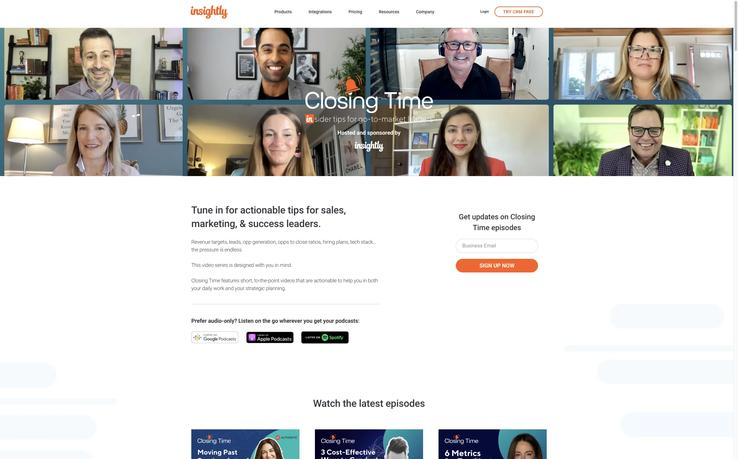 Task type: describe. For each thing, give the bounding box(es) containing it.
login
[[481, 10, 489, 14]]

insightly logo image
[[191, 5, 228, 19]]

this
[[191, 262, 201, 268]]

audio-
[[208, 318, 224, 324]]

are
[[306, 278, 313, 284]]

hosted
[[338, 129, 355, 136]]

time inside get updates on closing time episodes
[[473, 224, 490, 232]]

get
[[314, 318, 322, 324]]

that
[[296, 278, 305, 284]]

work
[[213, 285, 224, 292]]

video
[[202, 262, 214, 268]]

episode 76 image
[[439, 430, 547, 459]]

sponsored
[[367, 129, 393, 136]]

designed
[[234, 262, 254, 268]]

1 for from the left
[[226, 204, 238, 216]]

wherever
[[279, 318, 302, 324]]

strategic
[[246, 285, 265, 292]]

help
[[343, 278, 353, 284]]

marketing,
[[191, 218, 237, 230]]

sales,
[[321, 204, 346, 216]]

pressure
[[200, 247, 219, 253]]

by
[[395, 129, 401, 136]]

1 vertical spatial on
[[255, 318, 261, 324]]

actionable inside tune in for actionable tips for sales, marketing, & success leaders.
[[240, 204, 285, 216]]

&
[[240, 218, 246, 230]]

1 horizontal spatial in
[[275, 262, 279, 268]]

2 vertical spatial you
[[304, 318, 313, 324]]

episode 77 image
[[315, 430, 423, 459]]

listen
[[238, 318, 254, 324]]

targets,
[[212, 239, 228, 245]]

episodes inside get updates on closing time episodes
[[491, 224, 521, 232]]

plans,
[[336, 239, 349, 245]]

closing inside closing time features short, to-the-point videos that are actionable to help you in both your daily work and your strategic planning.
[[191, 278, 208, 284]]

company link
[[416, 8, 434, 16]]

closing time features short, to-the-point videos that are actionable to help you in both your daily work and your strategic planning.
[[191, 278, 378, 292]]

watch the latest episodes
[[313, 398, 425, 410]]

1 vertical spatial episodes
[[386, 398, 425, 410]]

updates
[[472, 213, 499, 221]]

tune
[[191, 204, 213, 216]]

resources
[[379, 9, 399, 14]]

crm
[[513, 9, 523, 14]]

and inside closing time features short, to-the-point videos that are actionable to help you in both your daily work and your strategic planning.
[[225, 285, 234, 292]]

closing inside get updates on closing time episodes
[[511, 213, 535, 221]]

you inside closing time features short, to-the-point videos that are actionable to help you in both your daily work and your strategic planning.
[[354, 278, 362, 284]]

integrations link
[[309, 8, 332, 16]]

planning.
[[266, 285, 286, 292]]

with
[[255, 262, 265, 268]]

opp
[[243, 239, 251, 245]]

pricing link
[[349, 8, 362, 16]]

revenue targets, leads, opp generation, opps to close ratios, hiring plans, tech stack… the pressure is endless.
[[191, 239, 376, 253]]

2 for from the left
[[306, 204, 319, 216]]

short,
[[241, 278, 253, 284]]

podcasts:
[[336, 318, 360, 324]]

pricing
[[349, 9, 362, 14]]

get
[[459, 213, 470, 221]]



Task type: locate. For each thing, give the bounding box(es) containing it.
is down targets,
[[220, 247, 223, 253]]

products link
[[275, 8, 292, 16]]

1 vertical spatial time
[[209, 278, 220, 284]]

0 vertical spatial is
[[220, 247, 223, 253]]

1 horizontal spatial is
[[229, 262, 233, 268]]

1 vertical spatial is
[[229, 262, 233, 268]]

0 horizontal spatial you
[[266, 262, 274, 268]]

to right opps at the bottom left of the page
[[290, 239, 295, 245]]

resources link
[[379, 8, 399, 16]]

to inside revenue targets, leads, opp generation, opps to close ratios, hiring plans, tech stack… the pressure is endless.
[[290, 239, 295, 245]]

and right hosted
[[357, 129, 366, 136]]

prefer
[[191, 318, 207, 324]]

1 horizontal spatial the
[[263, 318, 271, 324]]

opps
[[278, 239, 289, 245]]

your left daily
[[191, 285, 201, 292]]

in
[[215, 204, 223, 216], [275, 262, 279, 268], [363, 278, 367, 284]]

1 vertical spatial to
[[338, 278, 342, 284]]

hosted and sponsored by
[[338, 129, 401, 136]]

your
[[191, 285, 201, 292], [235, 285, 245, 292], [323, 318, 334, 324]]

1 horizontal spatial you
[[304, 318, 313, 324]]

mind.
[[280, 262, 292, 268]]

1 horizontal spatial actionable
[[314, 278, 337, 284]]

for
[[226, 204, 238, 216], [306, 204, 319, 216]]

get updates on closing time episodes
[[459, 213, 535, 232]]

actionable up success
[[240, 204, 285, 216]]

to left help
[[338, 278, 342, 284]]

features
[[221, 278, 239, 284]]

videos
[[281, 278, 295, 284]]

1 horizontal spatial on
[[500, 213, 509, 221]]

in left mind.
[[275, 262, 279, 268]]

leads,
[[229, 239, 242, 245]]

actionable right are
[[314, 278, 337, 284]]

0 vertical spatial you
[[266, 262, 274, 268]]

hiring
[[323, 239, 335, 245]]

0 horizontal spatial is
[[220, 247, 223, 253]]

1 horizontal spatial episodes
[[491, 224, 521, 232]]

you left get
[[304, 318, 313, 324]]

integrations
[[309, 9, 332, 14]]

1 horizontal spatial your
[[235, 285, 245, 292]]

tune in for actionable tips for sales, marketing, & success leaders.
[[191, 204, 346, 230]]

stack…
[[361, 239, 376, 245]]

free
[[524, 9, 534, 14]]

products
[[275, 9, 292, 14]]

2 horizontal spatial you
[[354, 278, 362, 284]]

0 horizontal spatial to
[[290, 239, 295, 245]]

0 vertical spatial actionable
[[240, 204, 285, 216]]

2 horizontal spatial the
[[343, 398, 357, 410]]

in up marketing,
[[215, 204, 223, 216]]

0 horizontal spatial in
[[215, 204, 223, 216]]

2 horizontal spatial your
[[323, 318, 334, 324]]

both
[[368, 278, 378, 284]]

the left the go
[[263, 318, 271, 324]]

1 vertical spatial actionable
[[314, 278, 337, 284]]

1 vertical spatial in
[[275, 262, 279, 268]]

daily
[[202, 285, 212, 292]]

this video series is designed with you in mind.
[[191, 262, 292, 268]]

revenue
[[191, 239, 210, 245]]

on
[[500, 213, 509, 221], [255, 318, 261, 324]]

company
[[416, 9, 434, 14]]

0 vertical spatial in
[[215, 204, 223, 216]]

0 horizontal spatial on
[[255, 318, 261, 324]]

prefer audio-only? listen on the go wherever you get your podcasts:
[[191, 318, 360, 324]]

on right listen
[[255, 318, 261, 324]]

0 horizontal spatial for
[[226, 204, 238, 216]]

episode 78 image
[[191, 430, 299, 459]]

try
[[503, 9, 512, 14]]

2 vertical spatial the
[[343, 398, 357, 410]]

to
[[290, 239, 295, 245], [338, 278, 342, 284]]

try crm free link
[[495, 6, 543, 17]]

only?
[[224, 318, 237, 324]]

0 vertical spatial on
[[500, 213, 509, 221]]

1 vertical spatial and
[[225, 285, 234, 292]]

0 vertical spatial the
[[191, 247, 198, 253]]

0 horizontal spatial and
[[225, 285, 234, 292]]

the left the latest
[[343, 398, 357, 410]]

0 vertical spatial to
[[290, 239, 295, 245]]

1 vertical spatial you
[[354, 278, 362, 284]]

tech
[[350, 239, 360, 245]]

ratios,
[[309, 239, 322, 245]]

2 vertical spatial in
[[363, 278, 367, 284]]

for up marketing,
[[226, 204, 238, 216]]

the down revenue
[[191, 247, 198, 253]]

episodes
[[491, 224, 521, 232], [386, 398, 425, 410]]

in left both
[[363, 278, 367, 284]]

is inside revenue targets, leads, opp generation, opps to close ratios, hiring plans, tech stack… the pressure is endless.
[[220, 247, 223, 253]]

try crm free button
[[495, 6, 543, 17]]

and
[[357, 129, 366, 136], [225, 285, 234, 292]]

close
[[296, 239, 307, 245]]

0 vertical spatial closing
[[511, 213, 535, 221]]

1 horizontal spatial closing
[[511, 213, 535, 221]]

leaders.
[[286, 218, 321, 230]]

try crm free
[[503, 9, 534, 14]]

is right series
[[229, 262, 233, 268]]

closing
[[511, 213, 535, 221], [191, 278, 208, 284]]

1 horizontal spatial and
[[357, 129, 366, 136]]

0 horizontal spatial closing
[[191, 278, 208, 284]]

your right get
[[323, 318, 334, 324]]

tips
[[288, 204, 304, 216]]

0 vertical spatial episodes
[[491, 224, 521, 232]]

go
[[272, 318, 278, 324]]

you right "with"
[[266, 262, 274, 268]]

login link
[[481, 9, 489, 15]]

0 horizontal spatial your
[[191, 285, 201, 292]]

0 vertical spatial and
[[357, 129, 366, 136]]

1 horizontal spatial for
[[306, 204, 319, 216]]

the inside revenue targets, leads, opp generation, opps to close ratios, hiring plans, tech stack… the pressure is endless.
[[191, 247, 198, 253]]

1 horizontal spatial time
[[473, 224, 490, 232]]

actionable inside closing time features short, to-the-point videos that are actionable to help you in both your daily work and your strategic planning.
[[314, 278, 337, 284]]

0 horizontal spatial episodes
[[386, 398, 425, 410]]

time up work
[[209, 278, 220, 284]]

to inside closing time features short, to-the-point videos that are actionable to help you in both your daily work and your strategic planning.
[[338, 278, 342, 284]]

actionable
[[240, 204, 285, 216], [314, 278, 337, 284]]

is
[[220, 247, 223, 253], [229, 262, 233, 268]]

point
[[268, 278, 279, 284]]

in inside closing time features short, to-the-point videos that are actionable to help you in both your daily work and your strategic planning.
[[363, 278, 367, 284]]

0 horizontal spatial actionable
[[240, 204, 285, 216]]

in inside tune in for actionable tips for sales, marketing, & success leaders.
[[215, 204, 223, 216]]

on inside get updates on closing time episodes
[[500, 213, 509, 221]]

latest
[[359, 398, 383, 410]]

insightly logo link
[[191, 5, 265, 19]]

on right updates
[[500, 213, 509, 221]]

you right help
[[354, 278, 362, 284]]

0 horizontal spatial the
[[191, 247, 198, 253]]

time down updates
[[473, 224, 490, 232]]

success
[[248, 218, 284, 230]]

the
[[191, 247, 198, 253], [263, 318, 271, 324], [343, 398, 357, 410]]

watch
[[313, 398, 341, 410]]

1 horizontal spatial to
[[338, 278, 342, 284]]

your down short,
[[235, 285, 245, 292]]

1 vertical spatial closing
[[191, 278, 208, 284]]

you
[[266, 262, 274, 268], [354, 278, 362, 284], [304, 318, 313, 324]]

endless.
[[225, 247, 243, 253]]

2 horizontal spatial in
[[363, 278, 367, 284]]

0 vertical spatial time
[[473, 224, 490, 232]]

0 horizontal spatial time
[[209, 278, 220, 284]]

and down features
[[225, 285, 234, 292]]

generation,
[[253, 239, 277, 245]]

Business Email text field
[[456, 239, 538, 253]]

time
[[473, 224, 490, 232], [209, 278, 220, 284]]

the-
[[260, 278, 268, 284]]

None submit
[[456, 259, 538, 273]]

1 vertical spatial the
[[263, 318, 271, 324]]

for up leaders.
[[306, 204, 319, 216]]

series
[[215, 262, 228, 268]]

time inside closing time features short, to-the-point videos that are actionable to help you in both your daily work and your strategic planning.
[[209, 278, 220, 284]]

to-
[[254, 278, 260, 284]]



Task type: vqa. For each thing, say whether or not it's contained in the screenshot.
episodes within the "Get updates on Closing Time episodes"
yes



